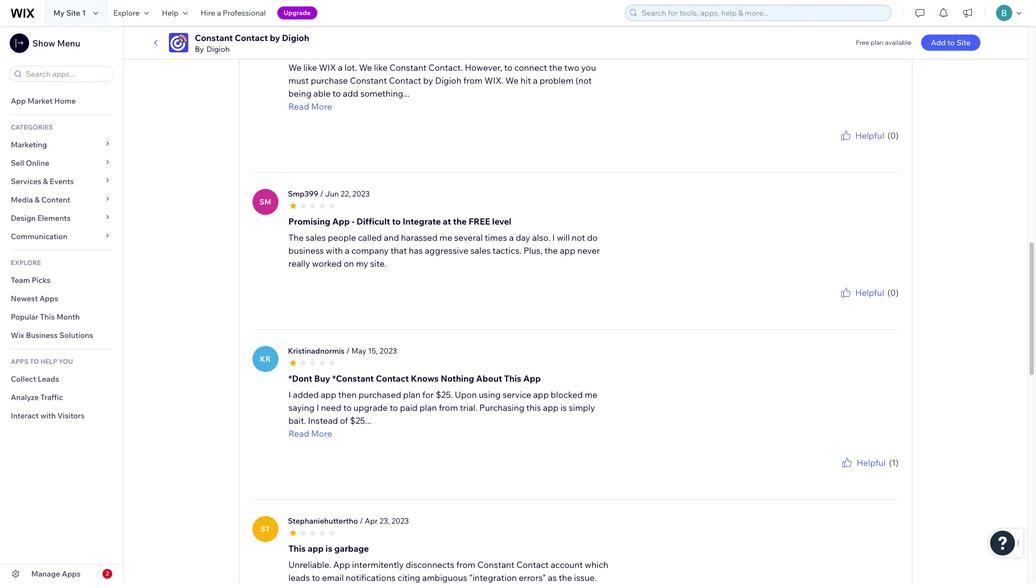 Task type: describe. For each thing, give the bounding box(es) containing it.
helpful button for we like wix a lot. we like constant contact. however, to connect the two you must purchase constant contact by digioh from wix. we hit a problem (not being able to add something... read more
[[839, 129, 885, 142]]

by inside we like wix a lot. we like constant contact. however, to connect the two you must purchase constant contact by digioh from wix. we hit a problem (not being able to add something... read more
[[423, 75, 433, 86]]

/ for promising app  - difficult to integrate at the free level
[[320, 189, 324, 198]]

and
[[384, 232, 399, 243]]

0 vertical spatial digioh
[[282, 32, 309, 43]]

smp399 / jun 22, 2023
[[288, 189, 370, 198]]

level
[[492, 216, 512, 227]]

*dont buy *constant contact knows nothing about this app i added app then purchased plan for $25. upon using service app blocked me saying i need to upgrade to paid plan from trial. purchasing this app is simply bait. instead of $25... read more
[[289, 373, 598, 439]]

hire
[[201, 8, 215, 18]]

promising
[[289, 216, 331, 227]]

team picks link
[[0, 271, 123, 289]]

the down also.
[[545, 245, 558, 256]]

simply
[[569, 402, 595, 413]]

content
[[41, 195, 70, 205]]

communication link
[[0, 227, 123, 246]]

is inside "this app is garbage unreliable.  app intermitently disconnects from constant contact account which leads to email notifications citing ambiguous "integration errors" as the issue"
[[326, 543, 333, 554]]

"integration
[[469, 572, 517, 583]]

digioh inside we like wix a lot. we like constant contact. however, to connect the two you must purchase constant contact by digioh from wix. we hit a problem (not being able to add something... read more
[[435, 75, 462, 86]]

*dont
[[289, 373, 312, 384]]

helpful for promising app  - difficult to integrate at the free level the sales people called and harassed me several times a day also. i will not do business with a company that has aggressive sales tactics. plus, the app never really worked on my site.
[[856, 287, 885, 298]]

events
[[50, 177, 74, 186]]

times
[[485, 232, 507, 243]]

constant inside constant contact by digioh by digioh
[[195, 32, 233, 43]]

your for promising app  - difficult to integrate at the free level the sales people called and harassed me several times a day also. i will not do business with a company that has aggressive sales tactics. plus, the app never really worked on my site.
[[856, 299, 870, 307]]

promising app  - difficult to integrate at the free level the sales people called and harassed me several times a day also. i will not do business with a company that has aggressive sales tactics. plus, the app never really worked on my site.
[[289, 216, 600, 269]]

sell
[[11, 158, 24, 168]]

intermitently
[[352, 559, 404, 570]]

will
[[557, 232, 570, 243]]

2 vertical spatial plan
[[420, 402, 437, 413]]

wix
[[11, 330, 24, 340]]

1 vertical spatial sales
[[471, 245, 491, 256]]

leads
[[38, 374, 59, 384]]

manage
[[31, 569, 60, 579]]

to inside promising app  - difficult to integrate at the free level the sales people called and harassed me several times a day also. i will not do business with a company that has aggressive sales tactics. plus, the app never really worked on my site.
[[392, 216, 401, 227]]

hire a professional
[[201, 8, 266, 18]]

integrate
[[403, 216, 441, 227]]

thank for we like wix a lot. we like constant contact. however, to connect the two you must purchase constant contact by digioh from wix. we hit a problem (not being able to add something... read more
[[814, 142, 832, 150]]

unreliable.
[[289, 559, 331, 570]]

kristinadnormis / may 15, 2023
[[288, 346, 397, 356]]

free
[[856, 38, 870, 46]]

blocked
[[551, 389, 583, 400]]

3 feedback from the top
[[871, 469, 899, 477]]

(not
[[576, 75, 592, 86]]

newest apps link
[[0, 289, 123, 308]]

upgrade
[[284, 9, 311, 17]]

harassed
[[401, 232, 438, 243]]

me inside *dont buy *constant contact knows nothing about this app i added app then purchased plan for $25. upon using service app blocked me saying i need to upgrade to paid plan from trial. purchasing this app is simply bait. instead of $25... read more
[[585, 389, 598, 400]]

interact with visitors
[[11, 411, 85, 421]]

services & events
[[11, 177, 74, 186]]

several
[[454, 232, 483, 243]]

contact.
[[429, 62, 463, 73]]

must
[[289, 75, 309, 86]]

visitors
[[57, 411, 85, 421]]

we like wix a lot. we like constant contact. however, to connect the two you must purchase constant contact by digioh from wix. we hit a problem (not being able to add something... read more
[[289, 62, 596, 112]]

the right at
[[453, 216, 467, 227]]

services & events link
[[0, 172, 123, 191]]

lot.
[[345, 62, 357, 73]]

this inside sidebar element
[[40, 312, 55, 322]]

0 horizontal spatial i
[[289, 389, 291, 400]]

paid
[[400, 402, 418, 413]]

team picks
[[11, 275, 51, 285]]

(1)
[[889, 457, 899, 468]]

upgrade
[[354, 402, 388, 413]]

a right hit
[[533, 75, 538, 86]]

services
[[11, 177, 41, 186]]

23,
[[380, 516, 390, 526]]

st
[[260, 524, 270, 534]]

home
[[54, 96, 76, 106]]

3 your from the top
[[856, 469, 870, 477]]

a left the lot.
[[338, 62, 343, 73]]

0 horizontal spatial we
[[289, 62, 302, 73]]

2
[[106, 570, 109, 577]]

22,
[[341, 189, 351, 198]]

this inside *dont buy *constant contact knows nothing about this app i added app then purchased plan for $25. upon using service app blocked me saying i need to upgrade to paid plan from trial. purchasing this app is simply bait. instead of $25... read more
[[504, 373, 522, 384]]

you for promising app  - difficult to integrate at the free level
[[834, 299, 845, 307]]

i inside promising app  - difficult to integrate at the free level the sales people called and harassed me several times a day also. i will not do business with a company that has aggressive sales tactics. plus, the app never really worked on my site.
[[553, 232, 555, 243]]

1
[[82, 8, 86, 18]]

from inside "this app is garbage unreliable.  app intermitently disconnects from constant contact account which leads to email notifications citing ambiguous "integration errors" as the issue"
[[457, 559, 476, 570]]

app inside *dont buy *constant contact knows nothing about this app i added app then purchased plan for $25. upon using service app blocked me saying i need to upgrade to paid plan from trial. purchasing this app is simply bait. instead of $25... read more
[[524, 373, 541, 384]]

2023 for promising app  - difficult to integrate at the free level
[[352, 189, 370, 198]]

app inside promising app  - difficult to integrate at the free level the sales people called and harassed me several times a day also. i will not do business with a company that has aggressive sales tactics. plus, the app never really worked on my site.
[[332, 216, 350, 227]]

business
[[26, 330, 58, 340]]

to down then
[[343, 402, 352, 413]]

/ for *dont buy *constant contact knows nothing about this app
[[347, 346, 350, 356]]

thank you for your feedback for promising app  - difficult to integrate at the free level the sales people called and harassed me several times a day also. i will not do business with a company that has aggressive sales tactics. plus, the app never really worked on my site.
[[814, 299, 899, 307]]

& for content
[[35, 195, 40, 205]]

something...
[[360, 88, 410, 99]]

aug
[[362, 19, 376, 28]]

the inside we like wix a lot. we like constant contact. however, to connect the two you must purchase constant contact by digioh from wix. we hit a problem (not being able to add something... read more
[[549, 62, 563, 73]]

with inside sidebar element
[[40, 411, 56, 421]]

the inside "this app is garbage unreliable.  app intermitently disconnects from constant contact account which leads to email notifications citing ambiguous "integration errors" as the issue"
[[559, 572, 572, 583]]

/ for this app is garbage
[[360, 516, 363, 526]]

show menu button
[[10, 33, 80, 53]]

collect leads link
[[0, 370, 123, 388]]

2 vertical spatial helpful
[[857, 457, 886, 468]]

design elements link
[[0, 209, 123, 227]]

this inside "this app is garbage unreliable.  app intermitently disconnects from constant contact account which leads to email notifications citing ambiguous "integration errors" as the issue"
[[289, 543, 306, 554]]

site inside add to site button
[[957, 38, 971, 48]]

a left "day"
[[509, 232, 514, 243]]

apps for manage apps
[[62, 569, 81, 579]]

notifications
[[346, 572, 396, 583]]

media & content link
[[0, 191, 123, 209]]

-
[[352, 216, 355, 227]]

more inside we like wix a lot. we like constant contact. however, to connect the two you must purchase constant contact by digioh from wix. we hit a problem (not being able to add something... read more
[[311, 101, 332, 112]]

elements
[[37, 213, 71, 223]]

may
[[352, 346, 367, 356]]

to left connect
[[504, 62, 513, 73]]

using
[[479, 389, 501, 400]]

$25...
[[350, 415, 372, 426]]

contact inside constant contact by digioh by digioh
[[235, 32, 268, 43]]

your for we like wix a lot. we like constant contact. however, to connect the two you must purchase constant contact by digioh from wix. we hit a problem (not being able to add something... read more
[[856, 142, 870, 150]]

app right this
[[543, 402, 559, 413]]

wix
[[319, 62, 336, 73]]

3 thank you for your feedback from the top
[[814, 469, 899, 477]]

market
[[28, 96, 53, 106]]

upon
[[455, 389, 477, 400]]

constant contact by digioh logo image
[[169, 33, 188, 52]]

marketing
[[11, 140, 47, 150]]

villagers4veterans
[[288, 19, 355, 28]]

purchase
[[311, 75, 348, 86]]

add
[[931, 38, 946, 48]]

2023 for *dont buy *constant contact knows nothing about this app
[[380, 346, 397, 356]]

that
[[391, 245, 407, 256]]

app inside promising app  - difficult to integrate at the free level the sales people called and harassed me several times a day also. i will not do business with a company that has aggressive sales tactics. plus, the app never really worked on my site.
[[560, 245, 576, 256]]

email
[[322, 572, 344, 583]]

nothing
[[441, 373, 474, 384]]

to inside "this app is garbage unreliable.  app intermitently disconnects from constant contact account which leads to email notifications citing ambiguous "integration errors" as the issue"
[[312, 572, 320, 583]]

app inside "this app is garbage unreliable.  app intermitently disconnects from constant contact account which leads to email notifications citing ambiguous "integration errors" as the issue"
[[333, 559, 350, 570]]

thank for promising app  - difficult to integrate at the free level the sales people called and harassed me several times a day also. i will not do business with a company that has aggressive sales tactics. plus, the app never really worked on my site.
[[814, 299, 832, 307]]

hit
[[521, 75, 531, 86]]

my site 1
[[53, 8, 86, 18]]

hire a professional link
[[194, 0, 272, 26]]

jun
[[325, 189, 339, 198]]

by inside constant contact by digioh by digioh
[[270, 32, 280, 43]]

helpful for we like wix a lot. we like constant contact. however, to connect the two you must purchase constant contact by digioh from wix. we hit a problem (not being able to add something... read more
[[856, 130, 885, 141]]

manage apps
[[31, 569, 81, 579]]

app inside "link"
[[11, 96, 26, 106]]

a up on
[[345, 245, 350, 256]]

you inside we like wix a lot. we like constant contact. however, to connect the two you must purchase constant contact by digioh from wix. we hit a problem (not being able to add something... read more
[[582, 62, 596, 73]]

/ for we like wix a lot. we like constant contact. however, to connect the two you must purchase constant contact by digioh from wix. we hit a problem (not being able to add something...
[[357, 19, 360, 28]]

trial.
[[460, 402, 478, 413]]

you for *dont buy *constant contact knows nothing about this app
[[834, 469, 845, 477]]

from inside we like wix a lot. we like constant contact. however, to connect the two you must purchase constant contact by digioh from wix. we hit a problem (not being able to add something... read more
[[464, 75, 483, 86]]



Task type: vqa. For each thing, say whether or not it's contained in the screenshot.
Loyalty & Referrals
no



Task type: locate. For each thing, give the bounding box(es) containing it.
is down the blocked
[[561, 402, 567, 413]]

read more button down trial.
[[289, 427, 613, 440]]

helpful button for promising app  - difficult to integrate at the free level the sales people called and harassed me several times a day also. i will not do business with a company that has aggressive sales tactics. plus, the app never really worked on my site.
[[839, 286, 885, 299]]

app
[[11, 96, 26, 106], [332, 216, 350, 227], [524, 373, 541, 384], [333, 559, 350, 570]]

feedback for we like wix a lot. we like constant contact. however, to connect the two you must purchase constant contact by digioh from wix. we hit a problem (not being able to add something... read more
[[871, 142, 899, 150]]

ambiguous
[[422, 572, 468, 583]]

help button
[[155, 0, 194, 26]]

at
[[443, 216, 451, 227]]

two
[[565, 62, 580, 73]]

to
[[30, 357, 39, 366]]

digioh right by
[[207, 44, 230, 54]]

1 horizontal spatial &
[[43, 177, 48, 186]]

2 vertical spatial digioh
[[435, 75, 462, 86]]

we left hit
[[506, 75, 519, 86]]

more inside *dont buy *constant contact knows nothing about this app i added app then purchased plan for $25. upon using service app blocked me saying i need to upgrade to paid plan from trial. purchasing this app is simply bait. instead of $25... read more
[[311, 428, 332, 439]]

/
[[357, 19, 360, 28], [320, 189, 324, 198], [347, 346, 350, 356], [360, 516, 363, 526]]

by down contact.
[[423, 75, 433, 86]]

0 horizontal spatial by
[[270, 32, 280, 43]]

for
[[846, 142, 855, 150], [846, 299, 855, 307], [423, 389, 434, 400], [846, 469, 855, 477]]

never
[[578, 245, 600, 256]]

/ left the jun
[[320, 189, 324, 198]]

1 horizontal spatial site
[[957, 38, 971, 48]]

2023 for we like wix a lot. we like constant contact. however, to connect the two you must purchase constant contact by digioh from wix. we hit a problem (not being able to add something...
[[390, 19, 407, 28]]

called
[[358, 232, 382, 243]]

1 vertical spatial apps
[[62, 569, 81, 579]]

plan up paid
[[403, 389, 421, 400]]

1 vertical spatial this
[[504, 373, 522, 384]]

2 read from the top
[[289, 428, 309, 439]]

with inside promising app  - difficult to integrate at the free level the sales people called and harassed me several times a day also. i will not do business with a company that has aggressive sales tactics. plus, the app never really worked on my site.
[[326, 245, 343, 256]]

we up the "must"
[[289, 62, 302, 73]]

design
[[11, 213, 36, 223]]

1 vertical spatial helpful button
[[839, 286, 885, 299]]

for for *dont buy *constant contact knows nothing about this app
[[846, 469, 855, 477]]

1 like from the left
[[304, 62, 317, 73]]

show menu
[[32, 38, 80, 49]]

for for promising app  - difficult to integrate at the free level
[[846, 299, 855, 307]]

to inside add to site button
[[948, 38, 955, 48]]

1 vertical spatial i
[[289, 389, 291, 400]]

apps right manage
[[62, 569, 81, 579]]

we
[[289, 62, 302, 73], [359, 62, 372, 73], [506, 75, 519, 86]]

you
[[59, 357, 73, 366]]

1 horizontal spatial is
[[561, 402, 567, 413]]

online
[[26, 158, 49, 168]]

worked
[[312, 258, 342, 269]]

1 horizontal spatial by
[[423, 75, 433, 86]]

picks
[[32, 275, 51, 285]]

constant
[[195, 32, 233, 43], [390, 62, 427, 73], [350, 75, 387, 86], [478, 559, 515, 570]]

we right the lot.
[[359, 62, 372, 73]]

from inside *dont buy *constant contact knows nothing about this app i added app then purchased plan for $25. upon using service app blocked me saying i need to upgrade to paid plan from trial. purchasing this app is simply bait. instead of $25... read more
[[439, 402, 458, 413]]

1 read from the top
[[289, 101, 309, 112]]

0 horizontal spatial like
[[304, 62, 317, 73]]

from down "$25." on the left of page
[[439, 402, 458, 413]]

for for we like wix a lot. we like constant contact. however, to connect the two you must purchase constant contact by digioh from wix. we hit a problem (not being able to add something...
[[846, 142, 855, 150]]

1 vertical spatial from
[[439, 402, 458, 413]]

app up email
[[333, 559, 350, 570]]

1 horizontal spatial me
[[585, 389, 598, 400]]

like left wix
[[304, 62, 317, 73]]

& right media
[[35, 195, 40, 205]]

1 more from the top
[[311, 101, 332, 112]]

2 vertical spatial this
[[289, 543, 306, 554]]

2 vertical spatial thank
[[814, 469, 832, 477]]

1 vertical spatial thank
[[814, 299, 832, 307]]

2023 right 18,
[[390, 19, 407, 28]]

menu
[[57, 38, 80, 49]]

1 horizontal spatial this
[[289, 543, 306, 554]]

business
[[289, 245, 324, 256]]

0 vertical spatial helpful
[[856, 130, 885, 141]]

is left the garbage
[[326, 543, 333, 554]]

0 vertical spatial read
[[289, 101, 309, 112]]

sidebar element
[[0, 26, 124, 583]]

site.
[[370, 258, 387, 269]]

apps to help you
[[11, 357, 73, 366]]

about
[[476, 373, 502, 384]]

0 vertical spatial with
[[326, 245, 343, 256]]

by
[[270, 32, 280, 43], [423, 75, 433, 86]]

1 horizontal spatial like
[[374, 62, 388, 73]]

media
[[11, 195, 33, 205]]

for inside *dont buy *constant contact knows nothing about this app i added app then purchased plan for $25. upon using service app blocked me saying i need to upgrade to paid plan from trial. purchasing this app is simply bait. instead of $25... read more
[[423, 389, 434, 400]]

1 vertical spatial by
[[423, 75, 433, 86]]

the down account
[[559, 572, 572, 583]]

plus,
[[524, 245, 543, 256]]

2 horizontal spatial we
[[506, 75, 519, 86]]

purchased
[[359, 389, 401, 400]]

0 vertical spatial thank you for your feedback
[[814, 142, 899, 150]]

do
[[587, 232, 598, 243]]

app up service
[[524, 373, 541, 384]]

help
[[40, 357, 57, 366]]

0 vertical spatial helpful button
[[839, 129, 885, 142]]

site right the add
[[957, 38, 971, 48]]

0 horizontal spatial with
[[40, 411, 56, 421]]

app up this
[[534, 389, 549, 400]]

app up need
[[321, 389, 336, 400]]

by right vi
[[270, 32, 280, 43]]

/ left aug
[[357, 19, 360, 28]]

3 thank from the top
[[814, 469, 832, 477]]

contact down professional
[[235, 32, 268, 43]]

1 horizontal spatial with
[[326, 245, 343, 256]]

2 horizontal spatial digioh
[[435, 75, 462, 86]]

0 vertical spatial i
[[553, 232, 555, 243]]

0 horizontal spatial digioh
[[207, 44, 230, 54]]

1 vertical spatial your
[[856, 299, 870, 307]]

apps up popular this month
[[40, 294, 58, 303]]

1 vertical spatial read
[[289, 428, 309, 439]]

/ left may
[[347, 346, 350, 356]]

more down able
[[311, 101, 332, 112]]

villagers4veterans / aug 18, 2023
[[288, 19, 407, 28]]

contact up something...
[[389, 75, 421, 86]]

1 vertical spatial thank you for your feedback
[[814, 299, 899, 307]]

the up problem
[[549, 62, 563, 73]]

0 vertical spatial is
[[561, 402, 567, 413]]

1 horizontal spatial we
[[359, 62, 372, 73]]

read more button down contact.
[[289, 100, 613, 113]]

being
[[289, 88, 312, 99]]

read inside *dont buy *constant contact knows nothing about this app i added app then purchased plan for $25. upon using service app blocked me saying i need to upgrade to paid plan from trial. purchasing this app is simply bait. instead of $25... read more
[[289, 428, 309, 439]]

sell online link
[[0, 154, 123, 172]]

as
[[548, 572, 557, 583]]

2 horizontal spatial this
[[504, 373, 522, 384]]

plan right paid
[[420, 402, 437, 413]]

marketing link
[[0, 136, 123, 154]]

0 horizontal spatial sales
[[306, 232, 326, 243]]

0 horizontal spatial is
[[326, 543, 333, 554]]

(0)
[[888, 130, 899, 141], [888, 287, 899, 298]]

contact up purchased
[[376, 373, 409, 384]]

to down unreliable.
[[312, 572, 320, 583]]

contact inside we like wix a lot. we like constant contact. however, to connect the two you must purchase constant contact by digioh from wix. we hit a problem (not being able to add something... read more
[[389, 75, 421, 86]]

1 vertical spatial &
[[35, 195, 40, 205]]

vi
[[261, 27, 269, 37]]

saying
[[289, 402, 315, 413]]

1 vertical spatial (0)
[[888, 287, 899, 298]]

1 (0) from the top
[[888, 130, 899, 141]]

1 vertical spatial read more button
[[289, 427, 613, 440]]

upgrade button
[[277, 6, 317, 19]]

1 feedback from the top
[[871, 142, 899, 150]]

0 vertical spatial read more button
[[289, 100, 613, 113]]

1 vertical spatial plan
[[403, 389, 421, 400]]

2 your from the top
[[856, 299, 870, 307]]

kristinadnormis
[[288, 346, 345, 356]]

you for we like wix a lot. we like constant contact. however, to connect the two you must purchase constant contact by digioh from wix. we hit a problem (not being able to add something...
[[834, 142, 845, 150]]

of
[[340, 415, 348, 426]]

1 horizontal spatial apps
[[62, 569, 81, 579]]

leads
[[289, 572, 310, 583]]

team
[[11, 275, 30, 285]]

sm
[[259, 197, 271, 207]]

Search apps... field
[[23, 66, 110, 82]]

newest apps
[[11, 294, 58, 303]]

0 vertical spatial apps
[[40, 294, 58, 303]]

from down however,
[[464, 75, 483, 86]]

2 feedback from the top
[[871, 299, 899, 307]]

0 vertical spatial site
[[66, 8, 80, 18]]

1 vertical spatial site
[[957, 38, 971, 48]]

apps for newest apps
[[40, 294, 58, 303]]

& left events
[[43, 177, 48, 186]]

1 thank you for your feedback from the top
[[814, 142, 899, 150]]

available
[[886, 38, 912, 46]]

to up and
[[392, 216, 401, 227]]

2 vertical spatial i
[[317, 402, 319, 413]]

1 read more button from the top
[[289, 100, 613, 113]]

to left paid
[[390, 402, 398, 413]]

1 vertical spatial more
[[311, 428, 332, 439]]

read down the bait.
[[289, 428, 309, 439]]

1 your from the top
[[856, 142, 870, 150]]

to
[[948, 38, 955, 48], [504, 62, 513, 73], [333, 88, 341, 99], [392, 216, 401, 227], [343, 402, 352, 413], [390, 402, 398, 413], [312, 572, 320, 583]]

2 read more button from the top
[[289, 427, 613, 440]]

help
[[162, 8, 179, 18]]

0 horizontal spatial apps
[[40, 294, 58, 303]]

2 like from the left
[[374, 62, 388, 73]]

stephaniehuttertho / apr 23, 2023
[[288, 516, 409, 526]]

(0) for we like wix a lot. we like constant contact. however, to connect the two you must purchase constant contact by digioh from wix. we hit a problem (not being able to add something... read more
[[888, 130, 899, 141]]

read more button
[[289, 100, 613, 113], [289, 427, 613, 440]]

me up simply
[[585, 389, 598, 400]]

2 vertical spatial from
[[457, 559, 476, 570]]

like up something...
[[374, 62, 388, 73]]

me inside promising app  - difficult to integrate at the free level the sales people called and harassed me several times a day also. i will not do business with a company that has aggressive sales tactics. plus, the app never really worked on my site.
[[440, 232, 453, 243]]

app market home link
[[0, 92, 123, 110]]

1 thank from the top
[[814, 142, 832, 150]]

contact inside *dont buy *constant contact knows nothing about this app i added app then purchased plan for $25. upon using service app blocked me saying i need to upgrade to paid plan from trial. purchasing this app is simply bait. instead of $25... read more
[[376, 373, 409, 384]]

apps inside newest apps link
[[40, 294, 58, 303]]

read inside we like wix a lot. we like constant contact. however, to connect the two you must purchase constant contact by digioh from wix. we hit a problem (not being able to add something... read more
[[289, 101, 309, 112]]

2 thank you for your feedback from the top
[[814, 299, 899, 307]]

app market home
[[11, 96, 76, 106]]

traffic
[[41, 393, 63, 402]]

app left market
[[11, 96, 26, 106]]

0 horizontal spatial me
[[440, 232, 453, 243]]

0 vertical spatial from
[[464, 75, 483, 86]]

i left will
[[553, 232, 555, 243]]

0 vertical spatial by
[[270, 32, 280, 43]]

more
[[311, 101, 332, 112], [311, 428, 332, 439]]

2023 for this app is garbage
[[392, 516, 409, 526]]

2 (0) from the top
[[888, 287, 899, 298]]

1 vertical spatial is
[[326, 543, 333, 554]]

& inside 'link'
[[35, 195, 40, 205]]

/ left apr
[[360, 516, 363, 526]]

1 vertical spatial helpful
[[856, 287, 885, 298]]

with down traffic
[[40, 411, 56, 421]]

app inside "this app is garbage unreliable.  app intermitently disconnects from constant contact account which leads to email notifications citing ambiguous "integration errors" as the issue"
[[308, 543, 324, 554]]

popular
[[11, 312, 38, 322]]

sales up the business
[[306, 232, 326, 243]]

to left add
[[333, 88, 341, 99]]

app left -
[[332, 216, 350, 227]]

0 vertical spatial more
[[311, 101, 332, 112]]

apr
[[365, 516, 378, 526]]

has
[[409, 245, 423, 256]]

digioh
[[282, 32, 309, 43], [207, 44, 230, 54], [435, 75, 462, 86]]

Search for tools, apps, help & more... field
[[639, 5, 888, 21]]

2023 right the 15,
[[380, 346, 397, 356]]

1 vertical spatial me
[[585, 389, 598, 400]]

with up worked
[[326, 245, 343, 256]]

a inside "link"
[[217, 8, 221, 18]]

1 vertical spatial with
[[40, 411, 56, 421]]

0 vertical spatial (0)
[[888, 130, 899, 141]]

digioh down "upgrade" button
[[282, 32, 309, 43]]

this up service
[[504, 373, 522, 384]]

2023 right '22,'
[[352, 189, 370, 198]]

my
[[356, 258, 368, 269]]

0 vertical spatial this
[[40, 312, 55, 322]]

1 vertical spatial feedback
[[871, 299, 899, 307]]

contact inside "this app is garbage unreliable.  app intermitently disconnects from constant contact account which leads to email notifications citing ambiguous "integration errors" as the issue"
[[517, 559, 549, 570]]

1 horizontal spatial i
[[317, 402, 319, 413]]

constant inside "this app is garbage unreliable.  app intermitently disconnects from constant contact account which leads to email notifications citing ambiguous "integration errors" as the issue"
[[478, 559, 515, 570]]

app up unreliable.
[[308, 543, 324, 554]]

plan right free
[[871, 38, 884, 46]]

0 vertical spatial feedback
[[871, 142, 899, 150]]

feedback for promising app  - difficult to integrate at the free level the sales people called and harassed me several times a day also. i will not do business with a company that has aggressive sales tactics. plus, the app never really worked on my site.
[[871, 299, 899, 307]]

add to site button
[[922, 35, 981, 51]]

0 horizontal spatial &
[[35, 195, 40, 205]]

my
[[53, 8, 65, 18]]

2 vertical spatial feedback
[[871, 469, 899, 477]]

day
[[516, 232, 531, 243]]

0 vertical spatial &
[[43, 177, 48, 186]]

added
[[293, 389, 319, 400]]

(0) for promising app  - difficult to integrate at the free level the sales people called and harassed me several times a day also. i will not do business with a company that has aggressive sales tactics. plus, the app never really worked on my site.
[[888, 287, 899, 298]]

this up wix business solutions
[[40, 312, 55, 322]]

0 vertical spatial plan
[[871, 38, 884, 46]]

the
[[289, 232, 304, 243]]

0 vertical spatial thank
[[814, 142, 832, 150]]

& for events
[[43, 177, 48, 186]]

2 vertical spatial your
[[856, 469, 870, 477]]

1 horizontal spatial sales
[[471, 245, 491, 256]]

is inside *dont buy *constant contact knows nothing about this app i added app then purchased plan for $25. upon using service app blocked me saying i need to upgrade to paid plan from trial. purchasing this app is simply bait. instead of $25... read more
[[561, 402, 567, 413]]

add to site
[[931, 38, 971, 48]]

this
[[527, 402, 541, 413]]

0 vertical spatial me
[[440, 232, 453, 243]]

sales down several
[[471, 245, 491, 256]]

2 vertical spatial thank you for your feedback
[[814, 469, 899, 477]]

2 vertical spatial helpful button
[[841, 456, 886, 469]]

1 horizontal spatial digioh
[[282, 32, 309, 43]]

0 vertical spatial your
[[856, 142, 870, 150]]

2 horizontal spatial i
[[553, 232, 555, 243]]

site left 1
[[66, 8, 80, 18]]

2023 right the 23,
[[392, 516, 409, 526]]

read down being
[[289, 101, 309, 112]]

2 thank from the top
[[814, 299, 832, 307]]

app down will
[[560, 245, 576, 256]]

to right the add
[[948, 38, 955, 48]]

the
[[549, 62, 563, 73], [453, 216, 467, 227], [545, 245, 558, 256], [559, 572, 572, 583]]

1 vertical spatial digioh
[[207, 44, 230, 54]]

i left added
[[289, 389, 291, 400]]

i left need
[[317, 402, 319, 413]]

2 more from the top
[[311, 428, 332, 439]]

this up unreliable.
[[289, 543, 306, 554]]

digioh down contact.
[[435, 75, 462, 86]]

analyze traffic
[[11, 393, 63, 402]]

site
[[66, 8, 80, 18], [957, 38, 971, 48]]

design elements
[[11, 213, 71, 223]]

constant contact by digioh by digioh
[[195, 32, 309, 54]]

me up aggressive
[[440, 232, 453, 243]]

a right hire on the top of page
[[217, 8, 221, 18]]

0 horizontal spatial site
[[66, 8, 80, 18]]

thank you for your feedback for we like wix a lot. we like constant contact. however, to connect the two you must purchase constant contact by digioh from wix. we hit a problem (not being able to add something... read more
[[814, 142, 899, 150]]

connect
[[515, 62, 547, 73]]

explore
[[113, 8, 140, 18]]

0 horizontal spatial this
[[40, 312, 55, 322]]

0 vertical spatial sales
[[306, 232, 326, 243]]

from up ambiguous
[[457, 559, 476, 570]]

more down instead
[[311, 428, 332, 439]]

contact up errors"
[[517, 559, 549, 570]]



